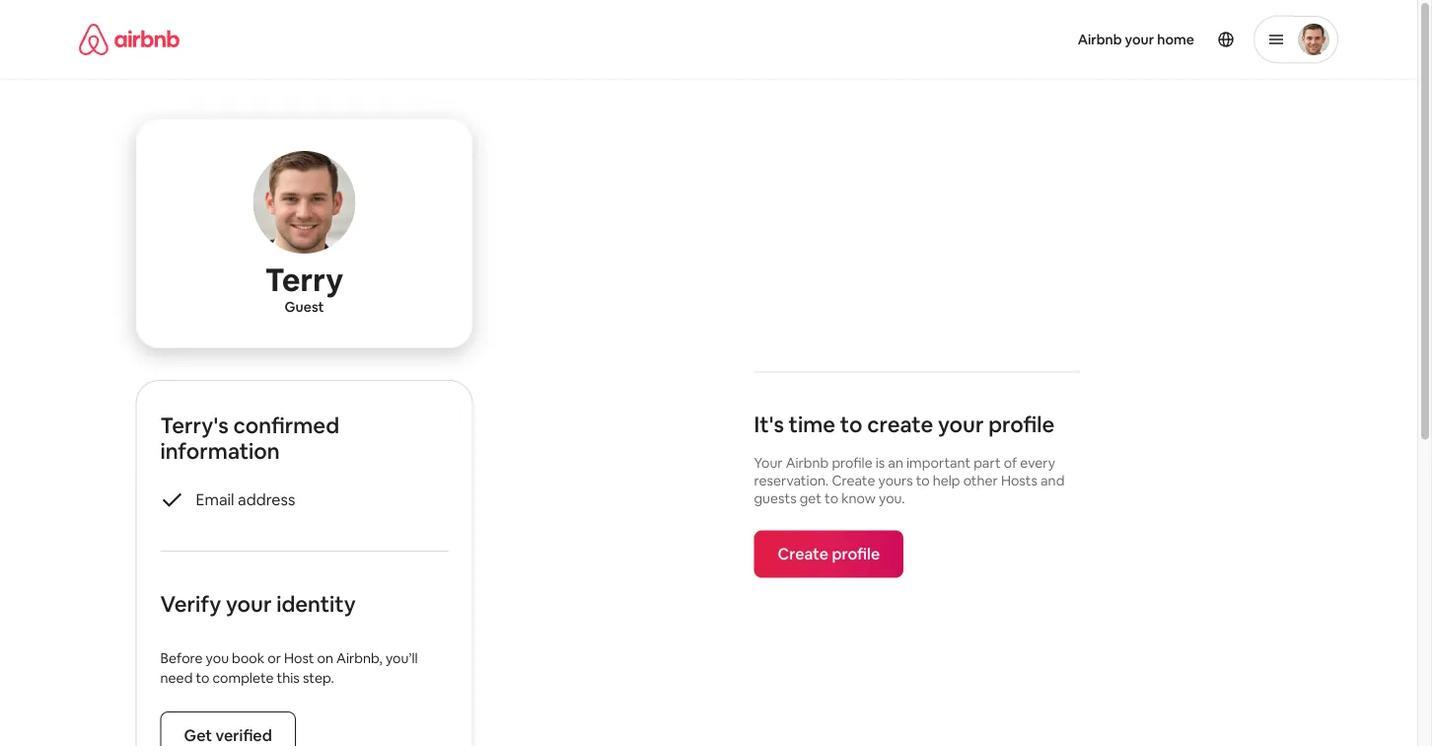 Task type: vqa. For each thing, say whether or not it's contained in the screenshot.
–
no



Task type: describe. For each thing, give the bounding box(es) containing it.
or
[[268, 649, 281, 667]]

your
[[754, 453, 783, 471]]

airbnb your home link
[[1066, 19, 1207, 60]]

create inside button
[[778, 544, 829, 564]]

host
[[284, 649, 314, 667]]

important
[[907, 453, 971, 471]]

0 vertical spatial profile
[[989, 410, 1055, 439]]

to right get
[[825, 489, 839, 507]]

is
[[876, 453, 886, 471]]

get
[[800, 489, 822, 507]]

guests
[[754, 489, 797, 507]]

your for identity
[[226, 589, 272, 618]]

create inside your airbnb profile is an important part of every reservation. create yours to help other hosts and guests get to know you.
[[832, 471, 876, 489]]

airbnb inside profile element
[[1078, 31, 1123, 48]]

terry's
[[160, 411, 229, 439]]

your for home
[[1126, 31, 1155, 48]]

it's time to create your profile
[[754, 410, 1055, 439]]

every
[[1021, 453, 1056, 471]]

you
[[206, 649, 229, 667]]

create profile
[[778, 544, 880, 564]]

it's
[[754, 410, 784, 439]]

part
[[974, 453, 1001, 471]]

verify your identity
[[160, 589, 356, 618]]

need
[[160, 669, 193, 687]]

get verified link
[[160, 711, 296, 746]]

airbnb inside your airbnb profile is an important part of every reservation. create yours to help other hosts and guests get to know you.
[[786, 453, 829, 471]]

get
[[184, 725, 212, 745]]

complete
[[213, 669, 274, 687]]

you.
[[879, 489, 906, 507]]

1 horizontal spatial your
[[938, 410, 984, 439]]

information
[[160, 436, 280, 465]]

to left 'help' at the bottom right
[[917, 471, 930, 489]]

time
[[789, 410, 836, 439]]

email address
[[196, 489, 295, 509]]

profile inside button
[[832, 544, 880, 564]]

email
[[196, 489, 234, 509]]

create profile button
[[754, 530, 904, 578]]

profile element
[[733, 0, 1339, 79]]

get verified
[[184, 725, 272, 745]]

airbnb your home
[[1078, 31, 1195, 48]]

and
[[1041, 471, 1065, 489]]

on
[[317, 649, 334, 667]]



Task type: locate. For each thing, give the bounding box(es) containing it.
to down you
[[196, 669, 210, 687]]

home
[[1158, 31, 1195, 48]]

terry's confirmed information
[[160, 411, 340, 465]]

airbnb,
[[337, 649, 383, 667]]

airbnb left home
[[1078, 31, 1123, 48]]

0 horizontal spatial create
[[778, 544, 829, 564]]

to right time
[[841, 410, 863, 439]]

before
[[160, 649, 203, 667]]

verify
[[160, 589, 221, 618]]

an
[[889, 453, 904, 471]]

hosts
[[1002, 471, 1038, 489]]

airbnb
[[1078, 31, 1123, 48], [786, 453, 829, 471]]

terry user profile image
[[253, 151, 356, 254], [253, 151, 356, 254]]

verified
[[216, 725, 272, 745]]

help
[[933, 471, 961, 489]]

your up "book"
[[226, 589, 272, 618]]

your inside profile element
[[1126, 31, 1155, 48]]

terry
[[265, 259, 344, 300]]

profile up of
[[989, 410, 1055, 439]]

2 vertical spatial profile
[[832, 544, 880, 564]]

1 horizontal spatial create
[[832, 471, 876, 489]]

airbnb up get
[[786, 453, 829, 471]]

2 vertical spatial your
[[226, 589, 272, 618]]

identity
[[276, 589, 356, 618]]

1 vertical spatial create
[[778, 544, 829, 564]]

profile left is
[[832, 453, 873, 471]]

0 vertical spatial airbnb
[[1078, 31, 1123, 48]]

create down get
[[778, 544, 829, 564]]

yours
[[879, 471, 913, 489]]

your
[[1126, 31, 1155, 48], [938, 410, 984, 439], [226, 589, 272, 618]]

2 horizontal spatial your
[[1126, 31, 1155, 48]]

0 horizontal spatial airbnb
[[786, 453, 829, 471]]

reservation.
[[754, 471, 829, 489]]

other
[[964, 471, 999, 489]]

confirmed
[[233, 411, 340, 439]]

your airbnb profile is an important part of every reservation. create yours to help other hosts and guests get to know you.
[[754, 453, 1065, 507]]

profile down know
[[832, 544, 880, 564]]

0 vertical spatial create
[[832, 471, 876, 489]]

you'll
[[386, 649, 418, 667]]

to
[[841, 410, 863, 439], [917, 471, 930, 489], [825, 489, 839, 507], [196, 669, 210, 687]]

terry guest
[[265, 259, 344, 316]]

address
[[238, 489, 295, 509]]

know
[[842, 489, 876, 507]]

step.
[[303, 669, 334, 687]]

1 vertical spatial profile
[[832, 453, 873, 471]]

your left home
[[1126, 31, 1155, 48]]

profile
[[989, 410, 1055, 439], [832, 453, 873, 471], [832, 544, 880, 564]]

your up important
[[938, 410, 984, 439]]

0 vertical spatial your
[[1126, 31, 1155, 48]]

guest
[[285, 298, 324, 316]]

0 horizontal spatial your
[[226, 589, 272, 618]]

1 vertical spatial your
[[938, 410, 984, 439]]

create
[[868, 410, 934, 439]]

before you book or host on airbnb, you'll need to complete this step.
[[160, 649, 418, 687]]

of
[[1004, 453, 1018, 471]]

create left is
[[832, 471, 876, 489]]

to inside before you book or host on airbnb, you'll need to complete this step.
[[196, 669, 210, 687]]

1 horizontal spatial airbnb
[[1078, 31, 1123, 48]]

create
[[832, 471, 876, 489], [778, 544, 829, 564]]

this
[[277, 669, 300, 687]]

profile inside your airbnb profile is an important part of every reservation. create yours to help other hosts and guests get to know you.
[[832, 453, 873, 471]]

book
[[232, 649, 265, 667]]

1 vertical spatial airbnb
[[786, 453, 829, 471]]



